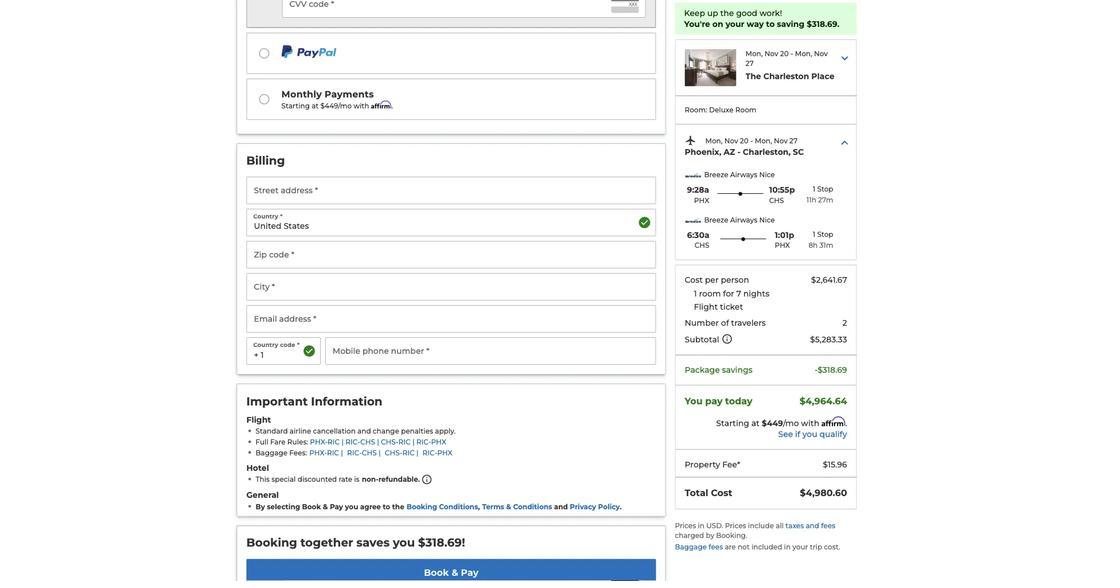 Task type: vqa. For each thing, say whether or not it's contained in the screenshot.
"by" within the PRICES IN USD. PRICES INCLUDE ALL TAXES AND FEES CHARGED BY BOOKING . BAGGAGE FEES ARE NOT INCLUDED IN YOUR TRIP COST.
no



Task type: locate. For each thing, give the bounding box(es) containing it.
you
[[802, 429, 817, 439], [345, 502, 358, 511], [393, 536, 415, 550]]

nov up charleston,
[[774, 137, 788, 145]]

$318.69
[[818, 365, 847, 375], [418, 536, 462, 550]]

0 vertical spatial phx-
[[310, 438, 328, 446]]

country for country code *
[[253, 341, 278, 348]]

0 horizontal spatial at
[[312, 102, 319, 110]]

$449 inside starting at $449 /mo with affirm . see if you qualify
[[762, 418, 783, 428]]

$2,641.67
[[811, 275, 847, 285]]

and inside prices in usd . prices include all taxes and fees charged by booking . baggage fees are not included in your trip cost.
[[806, 521, 819, 530]]

chs down 10:55p
[[769, 196, 784, 204]]

/mo
[[338, 102, 352, 110], [783, 418, 799, 428]]

your left trip
[[792, 543, 808, 551]]

0 horizontal spatial with
[[354, 102, 369, 110]]

cost right total
[[711, 487, 732, 499]]

conditions right terms
[[513, 502, 552, 511]]

$4,980.60
[[800, 487, 847, 499]]

fees up 'cost.'
[[821, 521, 835, 530]]

is
[[354, 475, 359, 484]]

1 horizontal spatial conditions
[[513, 502, 552, 511]]

terms
[[482, 502, 504, 511]]

1 inside the 1 stop 8h 31m
[[813, 230, 815, 239]]

0 vertical spatial 27
[[746, 59, 754, 67]]

booking down refundable. at left bottom
[[407, 502, 437, 511]]

back of credit card image
[[611, 0, 639, 13]]

starting inside starting at $449 /mo with affirm . see if you qualify
[[716, 418, 749, 428]]

1 conditions from the left
[[439, 502, 478, 511]]

0 vertical spatial starting
[[281, 102, 310, 110]]

1 up 11h
[[813, 185, 815, 193]]

flight standard airline cancellation and change penalties apply. full fare rules: phx-ric | ric-chs | chs-ric | ric-phx baggage fees: phx-ric | ric-chs | chs-ric | ric-phx
[[246, 415, 456, 457]]

0 horizontal spatial cost
[[685, 275, 703, 285]]

stop inside '1 stop 11h 27m'
[[817, 185, 833, 193]]

/mo up see
[[783, 418, 799, 428]]

0 vertical spatial breeze airways nice
[[704, 171, 775, 179]]

at up see if you qualify link
[[751, 418, 760, 428]]

airlineicon image up 6:30a
[[685, 214, 702, 227]]

refundable.
[[378, 475, 420, 484]]

penalties
[[401, 427, 433, 435]]

with inside monthly payments starting at $449 /mo with affirm .
[[354, 102, 369, 110]]

1 vertical spatial affirm
[[821, 417, 845, 426]]

the
[[746, 71, 761, 81]]

Street address * text field
[[246, 177, 656, 204]]

1 horizontal spatial and
[[554, 502, 568, 511]]

1 left room
[[694, 289, 697, 298]]

chs-
[[381, 438, 398, 446], [385, 449, 402, 457]]

City text field
[[246, 273, 656, 301]]

your down good
[[726, 19, 744, 29]]

1 horizontal spatial $318.69
[[818, 365, 847, 375]]

1 breeze airways nice from the top
[[704, 171, 775, 179]]

1 stop 8h 31m
[[809, 230, 833, 249]]

conditions left terms
[[439, 502, 478, 511]]

flight down room
[[694, 302, 718, 312]]

1 vertical spatial country
[[253, 341, 278, 348]]

0 vertical spatial at
[[312, 102, 319, 110]]

1 vertical spatial book
[[424, 567, 449, 578]]

stop up 27m
[[817, 185, 833, 193]]

subtotal
[[685, 334, 719, 344]]

1 vertical spatial the
[[392, 502, 404, 511]]

chs inside 6:30a chs
[[695, 241, 709, 250]]

2 horizontal spatial you
[[802, 429, 817, 439]]

0 vertical spatial the
[[720, 8, 734, 18]]

airlineicon image for 6:30a
[[685, 214, 702, 227]]

0 horizontal spatial book
[[302, 502, 321, 511]]

nights
[[743, 289, 769, 298]]

1 horizontal spatial book
[[424, 567, 449, 578]]

starting down monthly
[[281, 102, 310, 110]]

1 stop 11h 27m
[[806, 185, 833, 204]]

1 horizontal spatial booking
[[407, 502, 437, 511]]

1 horizontal spatial /mo
[[783, 418, 799, 428]]

1 for 1 stop 8h 31m
[[813, 230, 815, 239]]

all
[[776, 521, 784, 530]]

breeze up 9:28a
[[704, 171, 728, 179]]

1 vertical spatial phx-
[[309, 449, 327, 457]]

0 horizontal spatial baggage
[[256, 449, 287, 457]]

- up the "charleston"
[[791, 49, 793, 58]]

fare
[[270, 438, 285, 446]]

1 breeze from the top
[[704, 171, 728, 179]]

$318.69 down $5,283.33
[[818, 365, 847, 375]]

ric-
[[346, 438, 360, 446], [416, 438, 431, 446], [347, 449, 362, 457], [423, 449, 437, 457]]

0 horizontal spatial *
[[280, 213, 283, 220]]

you right saves
[[393, 536, 415, 550]]

prices up charged
[[675, 521, 696, 530]]

1 vertical spatial and
[[554, 502, 568, 511]]

ric-phx link for baggage fees:
[[420, 449, 452, 457]]

0 vertical spatial $449
[[320, 102, 338, 110]]

you inside starting at $449 /mo with affirm . see if you qualify
[[802, 429, 817, 439]]

0 vertical spatial fees
[[821, 521, 835, 530]]

2 breeze from the top
[[704, 216, 728, 224]]

20
[[780, 49, 789, 58], [740, 137, 748, 145]]

1 up 8h
[[813, 230, 815, 239]]

1 vertical spatial at
[[751, 418, 760, 428]]

nice up 1:01p
[[759, 216, 775, 224]]

1 airways from the top
[[730, 171, 757, 179]]

mon, up charleston,
[[755, 137, 772, 145]]

trip
[[810, 543, 822, 551]]

1 vertical spatial 27
[[789, 137, 797, 145]]

$318.69 up the book & pay button
[[418, 536, 462, 550]]

mon,
[[746, 49, 763, 58], [795, 49, 812, 58], [705, 137, 723, 145], [755, 137, 772, 145]]

2 stop from the top
[[817, 230, 833, 239]]

/mo inside monthly payments starting at $449 /mo with affirm .
[[338, 102, 352, 110]]

2 breeze airways nice from the top
[[704, 216, 775, 224]]

,
[[478, 502, 480, 511]]

breeze
[[704, 171, 728, 179], [704, 216, 728, 224]]

0 horizontal spatial your
[[726, 19, 744, 29]]

1 country from the top
[[253, 213, 278, 220]]

and
[[357, 427, 371, 435], [554, 502, 568, 511], [806, 521, 819, 530]]

affirm up the qualify
[[821, 417, 845, 426]]

not
[[738, 543, 750, 551]]

room:
[[685, 106, 707, 114]]

include
[[748, 521, 774, 530]]

1 vertical spatial airlineicon image
[[685, 214, 702, 227]]

starting down today
[[716, 418, 749, 428]]

1 airlineicon image from the top
[[685, 169, 702, 182]]

1 stop from the top
[[817, 185, 833, 193]]

charged
[[675, 531, 704, 539]]

breeze up 6:30a
[[704, 216, 728, 224]]

the inside general by selecting book & pay you agree to the booking conditions , terms & conditions and privacy policy .
[[392, 502, 404, 511]]

1 vertical spatial you
[[345, 502, 358, 511]]

nice up 10:55p
[[759, 171, 775, 179]]

20 up phoenix, az - charleston, sc
[[740, 137, 748, 145]]

pay inside the book & pay button
[[461, 567, 479, 578]]

with down $4,964.64
[[801, 418, 819, 428]]

book inside button
[[424, 567, 449, 578]]

1 horizontal spatial 27
[[789, 137, 797, 145]]

airlineicon image for 9:28a
[[685, 169, 702, 182]]

0 vertical spatial stop
[[817, 185, 833, 193]]

savings
[[722, 365, 753, 375]]

Mobile phone number * telephone field
[[325, 337, 656, 365]]

1 horizontal spatial &
[[452, 567, 458, 578]]

country up "+ 1" in the bottom of the page
[[253, 341, 278, 348]]

1 vertical spatial fees
[[709, 543, 723, 551]]

10:55p chs
[[769, 185, 795, 204]]

breeze airways nice up 6:30a
[[704, 216, 775, 224]]

to down work!
[[766, 19, 775, 29]]

1 vertical spatial pay
[[461, 567, 479, 578]]

2 prices from the left
[[725, 521, 746, 530]]

and right the taxes
[[806, 521, 819, 530]]

together
[[300, 536, 353, 550]]

toggle tooltip image
[[722, 333, 733, 345]]

/mo inside starting at $449 /mo with affirm . see if you qualify
[[783, 418, 799, 428]]

1 horizontal spatial you
[[393, 536, 415, 550]]

27 up sc
[[789, 137, 797, 145]]

affirm down payments
[[371, 100, 391, 109]]

2 country from the top
[[253, 341, 278, 348]]

1 inside 1 room  for 7 nights flight ticket
[[694, 289, 697, 298]]

0 vertical spatial chs-
[[381, 438, 398, 446]]

with
[[354, 102, 369, 110], [801, 418, 819, 428]]

nice for 10:55p
[[759, 171, 775, 179]]

deluxe
[[709, 106, 734, 114]]

you left agree
[[345, 502, 358, 511]]

0 vertical spatial 20
[[780, 49, 789, 58]]

/mo down payments
[[338, 102, 352, 110]]

1 nice from the top
[[759, 171, 775, 179]]

baggage inside prices in usd . prices include all taxes and fees charged by booking . baggage fees are not included in your trip cost.
[[675, 543, 707, 551]]

country
[[253, 213, 278, 220], [253, 341, 278, 348]]

1 vertical spatial to
[[383, 502, 390, 511]]

1 horizontal spatial with
[[801, 418, 819, 428]]

flights image
[[685, 135, 696, 146]]

2 horizontal spatial and
[[806, 521, 819, 530]]

$449 down payments
[[320, 102, 338, 110]]

2 conditions from the left
[[513, 502, 552, 511]]

. inside monthly payments starting at $449 /mo with affirm .
[[391, 102, 393, 110]]

2 horizontal spatial booking
[[716, 531, 746, 539]]

0 vertical spatial /mo
[[338, 102, 352, 110]]

prices right usd
[[725, 521, 746, 530]]

0 horizontal spatial in
[[698, 521, 704, 530]]

the
[[720, 8, 734, 18], [392, 502, 404, 511]]

1
[[813, 185, 815, 193], [813, 230, 815, 239], [694, 289, 697, 298], [261, 350, 264, 360]]

$449 up see if you qualify link
[[762, 418, 783, 428]]

fees down by
[[709, 543, 723, 551]]

package savings
[[685, 365, 753, 375]]

0 vertical spatial pay
[[330, 502, 343, 511]]

up
[[707, 8, 718, 18]]

cost left per
[[685, 275, 703, 285]]

phx- right fees:
[[309, 449, 327, 457]]

country down billing
[[253, 213, 278, 220]]

phx inside 1:01p phx
[[775, 241, 790, 250]]

ric
[[328, 438, 340, 446], [398, 438, 411, 446], [327, 449, 339, 457], [402, 449, 415, 457]]

1 vertical spatial /mo
[[783, 418, 799, 428]]

1 prices from the left
[[675, 521, 696, 530]]

1 horizontal spatial $449
[[762, 418, 783, 428]]

27 inside mon, nov 20 - mon, nov 27 the charleston place
[[746, 59, 754, 67]]

0 horizontal spatial conditions
[[439, 502, 478, 511]]

1 vertical spatial stop
[[817, 230, 833, 239]]

chs down 6:30a
[[695, 241, 709, 250]]

1 horizontal spatial the
[[720, 8, 734, 18]]

cancellation
[[313, 427, 356, 435]]

breeze airways nice down phoenix, az - charleston, sc
[[704, 171, 775, 179]]

6:30a
[[687, 230, 709, 240]]

az
[[724, 147, 735, 157]]

1 vertical spatial in
[[784, 543, 791, 551]]

to inside keep up the good work! you're on your way to saving $318.69.
[[766, 19, 775, 29]]

0 vertical spatial flight
[[694, 302, 718, 312]]

qualify
[[819, 429, 847, 439]]

1 vertical spatial $449
[[762, 418, 783, 428]]

you right if
[[802, 429, 817, 439]]

with down payments
[[354, 102, 369, 110]]

0 vertical spatial baggage
[[256, 449, 287, 457]]

pay by paypal image
[[281, 45, 336, 59]]

prices in usd . prices include all taxes and fees charged by booking . baggage fees are not included in your trip cost.
[[675, 521, 840, 551]]

phx- down the cancellation
[[310, 438, 328, 446]]

1 horizontal spatial at
[[751, 418, 760, 428]]

$449
[[320, 102, 338, 110], [762, 418, 783, 428]]

booking down by
[[246, 536, 297, 550]]

1 vertical spatial airways
[[730, 216, 757, 224]]

1 vertical spatial flight
[[246, 415, 271, 425]]

0 horizontal spatial the
[[392, 502, 404, 511]]

select success image
[[638, 216, 651, 229]]

on
[[712, 19, 723, 29]]

total
[[685, 487, 708, 499]]

policy
[[598, 502, 620, 511]]

2 airlineicon image from the top
[[685, 214, 702, 227]]

1 horizontal spatial starting
[[716, 418, 749, 428]]

pay down !
[[461, 567, 479, 578]]

0 vertical spatial airways
[[730, 171, 757, 179]]

the down refundable. at left bottom
[[392, 502, 404, 511]]

0 horizontal spatial $318.69
[[418, 536, 462, 550]]

non-refundable text element
[[256, 475, 359, 484]]

the inside keep up the good work! you're on your way to saving $318.69.
[[720, 8, 734, 18]]

0 horizontal spatial and
[[357, 427, 371, 435]]

0 horizontal spatial 20
[[740, 137, 748, 145]]

at down monthly
[[312, 102, 319, 110]]

0 vertical spatial you
[[802, 429, 817, 439]]

in left usd
[[698, 521, 704, 530]]

code
[[280, 341, 295, 348]]

0 vertical spatial affirm
[[371, 100, 391, 109]]

airways for 10:55p
[[730, 171, 757, 179]]

booking up are
[[716, 531, 746, 539]]

terms & conditions link
[[482, 502, 552, 511]]

breeze airways nice for 9:28a
[[704, 171, 775, 179]]

phoenix, az - charleston, sc
[[685, 147, 804, 157]]

1 vertical spatial breeze
[[704, 216, 728, 224]]

0 horizontal spatial $449
[[320, 102, 338, 110]]

room: deluxe room
[[685, 106, 756, 114]]

airways
[[730, 171, 757, 179], [730, 216, 757, 224]]

charleston,
[[743, 147, 791, 157]]

baggage down fare
[[256, 449, 287, 457]]

to inside general by selecting book & pay you agree to the booking conditions , terms & conditions and privacy policy .
[[383, 502, 390, 511]]

0 vertical spatial breeze
[[704, 171, 728, 179]]

CVV code * text field
[[282, 0, 646, 18]]

flight up standard
[[246, 415, 271, 425]]

. inside general by selecting book & pay you agree to the booking conditions , terms & conditions and privacy policy .
[[620, 502, 621, 511]]

1 horizontal spatial pay
[[461, 567, 479, 578]]

1 vertical spatial with
[[801, 418, 819, 428]]

and left 'change'
[[357, 427, 371, 435]]

2 airways from the top
[[730, 216, 757, 224]]

0 vertical spatial nice
[[759, 171, 775, 179]]

booking conditions link
[[407, 502, 478, 511]]

2 nice from the top
[[759, 216, 775, 224]]

0 horizontal spatial to
[[383, 502, 390, 511]]

1 vertical spatial *
[[297, 341, 300, 348]]

0 vertical spatial and
[[357, 427, 371, 435]]

and left privacy at the right of the page
[[554, 502, 568, 511]]

0 vertical spatial country
[[253, 213, 278, 220]]

7
[[736, 289, 741, 298]]

1 vertical spatial 20
[[740, 137, 748, 145]]

stop inside the 1 stop 8h 31m
[[817, 230, 833, 239]]

0 horizontal spatial prices
[[675, 521, 696, 530]]

your inside keep up the good work! you're on your way to saving $318.69.
[[726, 19, 744, 29]]

1 vertical spatial ric-phx link
[[420, 449, 452, 457]]

- up phoenix, az - charleston, sc
[[750, 137, 753, 145]]

baggage down charged
[[675, 543, 707, 551]]

mon, nov 20 - mon, nov 27 the charleston place
[[746, 49, 834, 81]]

in right included
[[784, 543, 791, 551]]

1 inside '1 stop 11h 27m'
[[813, 185, 815, 193]]

stop up 31m
[[817, 230, 833, 239]]

1 vertical spatial $318.69
[[418, 536, 462, 550]]

0 horizontal spatial flight
[[246, 415, 271, 425]]

8h
[[809, 241, 818, 249]]

1 horizontal spatial affirm
[[821, 417, 845, 426]]

standard
[[256, 427, 288, 435]]

2 vertical spatial and
[[806, 521, 819, 530]]

27 up the
[[746, 59, 754, 67]]

to right agree
[[383, 502, 390, 511]]

phx inside 9:28a phx
[[694, 196, 709, 204]]

are
[[725, 543, 736, 551]]

1 horizontal spatial flight
[[694, 302, 718, 312]]

0 horizontal spatial pay
[[330, 502, 343, 511]]

sc
[[793, 147, 804, 157]]

with inside starting at $449 /mo with affirm . see if you qualify
[[801, 418, 819, 428]]

airlineicon image
[[685, 169, 702, 182], [685, 214, 702, 227]]

airlineicon image up 9:28a
[[685, 169, 702, 182]]

1 vertical spatial baggage
[[675, 543, 707, 551]]

0 vertical spatial ric-phx link
[[416, 438, 446, 446]]

mon, up "phoenix,"
[[705, 137, 723, 145]]

1 vertical spatial starting
[[716, 418, 749, 428]]

20 for mon, nov 20 - mon, nov 27 the charleston place
[[780, 49, 789, 58]]

book & pay
[[424, 567, 479, 578]]

*
[[280, 213, 283, 220], [297, 341, 300, 348]]

pay down 'this special discounted rate is non-refundable.'
[[330, 502, 343, 511]]

airways for 1:01p
[[730, 216, 757, 224]]

the right up
[[720, 8, 734, 18]]

1 horizontal spatial fees
[[821, 521, 835, 530]]

cost per person
[[685, 275, 749, 285]]

0 vertical spatial your
[[726, 19, 744, 29]]

20 up the "charleston"
[[780, 49, 789, 58]]

1 for 1 stop 11h 27m
[[813, 185, 815, 193]]

0 vertical spatial in
[[698, 521, 704, 530]]

0 vertical spatial airlineicon image
[[685, 169, 702, 182]]

booking
[[407, 502, 437, 511], [716, 531, 746, 539], [246, 536, 297, 550]]

at
[[312, 102, 319, 110], [751, 418, 760, 428]]

agree
[[360, 502, 381, 511]]

privacy
[[570, 502, 596, 511]]

20 inside mon, nov 20 - mon, nov 27 the charleston place
[[780, 49, 789, 58]]

1 vertical spatial nice
[[759, 216, 775, 224]]



Task type: describe. For each thing, give the bounding box(es) containing it.
nov up place
[[814, 49, 828, 58]]

full
[[256, 438, 268, 446]]

11h
[[806, 196, 816, 204]]

property fee*
[[685, 460, 740, 469]]

and inside flight standard airline cancellation and change penalties apply. full fare rules: phx-ric | ric-chs | chs-ric | ric-phx baggage fees: phx-ric | ric-chs | chs-ric | ric-phx
[[357, 427, 371, 435]]

fees:
[[289, 449, 307, 457]]

taxes
[[786, 521, 804, 530]]

cost.
[[824, 543, 840, 551]]

at inside starting at $449 /mo with affirm . see if you qualify
[[751, 418, 760, 428]]

$4,964.64
[[800, 395, 847, 406]]

1 horizontal spatial *
[[297, 341, 300, 348]]

starting inside monthly payments starting at $449 /mo with affirm .
[[281, 102, 310, 110]]

flight inside 1 room  for 7 nights flight ticket
[[694, 302, 718, 312]]

chs inside 10:55p chs
[[769, 196, 784, 204]]

you're
[[684, 19, 710, 29]]

important
[[246, 394, 308, 408]]

by
[[706, 531, 714, 539]]

keep
[[684, 8, 705, 18]]

27 for mon, nov 20 - mon, nov 27 the charleston place
[[746, 59, 754, 67]]

selecting
[[267, 502, 300, 511]]

ticket
[[720, 302, 743, 312]]

1 horizontal spatial in
[[784, 543, 791, 551]]

0 horizontal spatial &
[[323, 502, 328, 511]]

place
[[811, 71, 834, 81]]

stop for 1:01p
[[817, 230, 833, 239]]

hotel image image
[[685, 49, 736, 86]]

airline
[[290, 427, 311, 435]]

9:28a phx
[[687, 185, 709, 204]]

see if you qualify link
[[676, 429, 847, 440]]

nov up az
[[724, 137, 738, 145]]

baggage fees link
[[675, 543, 725, 551]]

property
[[685, 460, 720, 469]]

rules:
[[287, 438, 308, 446]]

good
[[736, 8, 757, 18]]

chs up non-
[[362, 449, 377, 457]]

information
[[311, 394, 382, 408]]

chs down 'change'
[[360, 438, 375, 446]]

package
[[685, 365, 720, 375]]

- inside mon, nov 20 - mon, nov 27 the charleston place
[[791, 49, 793, 58]]

1 for 1 room  for 7 nights flight ticket
[[694, 289, 697, 298]]

saving
[[777, 19, 804, 29]]

breeze for 9:28a
[[704, 171, 728, 179]]

total cost
[[685, 487, 732, 499]]

and inside general by selecting book & pay you agree to the booking conditions , terms & conditions and privacy policy .
[[554, 502, 568, 511]]

book inside general by selecting book & pay you agree to the booking conditions , terms & conditions and privacy policy .
[[302, 502, 321, 511]]

change
[[373, 427, 399, 435]]

pay
[[705, 395, 723, 406]]

non-
[[362, 475, 378, 484]]

9:28a
[[687, 185, 709, 195]]

way
[[747, 19, 764, 29]]

discounted
[[298, 475, 337, 484]]

0 vertical spatial cost
[[685, 275, 703, 285]]

mon, up the
[[746, 49, 763, 58]]

mon, nov 20 - mon, nov 27
[[705, 137, 797, 145]]

nov up the "charleston"
[[765, 49, 778, 58]]

per
[[705, 275, 719, 285]]

important information
[[246, 394, 382, 408]]

1 vertical spatial cost
[[711, 487, 732, 499]]

nice for 1:01p
[[759, 216, 775, 224]]

if
[[795, 429, 800, 439]]

$15.96
[[823, 460, 847, 469]]

Email address * email field
[[246, 305, 656, 333]]

pay inside general by selecting book & pay you agree to the booking conditions , terms & conditions and privacy policy .
[[330, 502, 343, 511]]

saves
[[356, 536, 390, 550]]

10:55p
[[769, 185, 795, 195]]

6:30a chs
[[687, 230, 709, 250]]

- up $4,964.64
[[815, 365, 818, 375]]

travelers
[[731, 318, 766, 328]]

1 right the +
[[261, 350, 264, 360]]

mon, up the "charleston"
[[795, 49, 812, 58]]

of
[[721, 318, 729, 328]]

hotel
[[246, 463, 269, 473]]

country *
[[253, 213, 283, 220]]

0 horizontal spatial booking
[[246, 536, 297, 550]]

-$318.69
[[815, 365, 847, 375]]

$318.69.
[[807, 19, 839, 29]]

!
[[462, 536, 465, 550]]

affirm inside starting at $449 /mo with affirm . see if you qualify
[[821, 417, 845, 426]]

. inside starting at $449 /mo with affirm . see if you qualify
[[845, 418, 847, 428]]

breeze airways nice for 6:30a
[[704, 216, 775, 224]]

apply.
[[435, 427, 456, 435]]

2 horizontal spatial &
[[506, 502, 511, 511]]

1 vertical spatial chs-
[[385, 449, 402, 457]]

monthly payments starting at $449 /mo with affirm .
[[281, 88, 393, 110]]

- right az
[[737, 147, 741, 157]]

baggage inside flight standard airline cancellation and change penalties apply. full fare rules: phx-ric | ric-chs | chs-ric | ric-phx baggage fees: phx-ric | ric-chs | chs-ric | ric-phx
[[256, 449, 287, 457]]

select success image
[[302, 344, 316, 358]]

rate
[[339, 475, 352, 484]]

you inside general by selecting book & pay you agree to the booking conditions , terms & conditions and privacy policy .
[[345, 502, 358, 511]]

booking inside prices in usd . prices include all taxes and fees charged by booking . baggage fees are not included in your trip cost.
[[716, 531, 746, 539]]

payments
[[325, 88, 374, 99]]

27 for mon, nov 20 - mon, nov 27
[[789, 137, 797, 145]]

book & pay button
[[246, 559, 656, 581]]

affirm inside monthly payments starting at $449 /mo with affirm .
[[371, 100, 391, 109]]

$449 inside monthly payments starting at $449 /mo with affirm .
[[320, 102, 338, 110]]

fee*
[[722, 460, 740, 469]]

flight inside flight standard airline cancellation and change penalties apply. full fare rules: phx-ric | ric-chs | chs-ric | ric-phx baggage fees: phx-ric | ric-chs | chs-ric | ric-phx
[[246, 415, 271, 425]]

this
[[256, 475, 270, 484]]

this special discounted rate is non-refundable.
[[256, 475, 420, 484]]

1:01p
[[775, 230, 794, 240]]

2 vertical spatial you
[[393, 536, 415, 550]]

1 room  for 7 nights flight ticket
[[694, 289, 769, 312]]

+ 1
[[254, 350, 264, 360]]

& inside button
[[452, 567, 458, 578]]

general
[[246, 490, 279, 500]]

booking inside general by selecting book & pay you agree to the booking conditions , terms & conditions and privacy policy .
[[407, 502, 437, 511]]

at inside monthly payments starting at $449 /mo with affirm .
[[312, 102, 319, 110]]

stop for 10:55p
[[817, 185, 833, 193]]

number of travelers
[[685, 318, 766, 328]]

1:01p phx
[[775, 230, 794, 250]]

country for country *
[[253, 213, 278, 220]]

31m
[[820, 241, 833, 249]]

charleston
[[763, 71, 809, 81]]

20 for mon, nov 20 - mon, nov 27
[[740, 137, 748, 145]]

breeze for 6:30a
[[704, 216, 728, 224]]

you pay today
[[685, 395, 752, 406]]

by
[[256, 502, 265, 511]]

0 horizontal spatial fees
[[709, 543, 723, 551]]

ric-phx link for full fare rules:
[[416, 438, 446, 446]]

general by selecting book & pay you agree to the booking conditions , terms & conditions and privacy policy .
[[246, 490, 621, 511]]

Zip code * text field
[[246, 241, 656, 268]]

for
[[723, 289, 734, 298]]

see
[[778, 429, 793, 439]]

your inside prices in usd . prices include all taxes and fees charged by booking . baggage fees are not included in your trip cost.
[[792, 543, 808, 551]]

27m
[[818, 196, 833, 204]]

2
[[842, 318, 847, 328]]

work!
[[760, 8, 782, 18]]

phoenix,
[[685, 147, 721, 157]]



